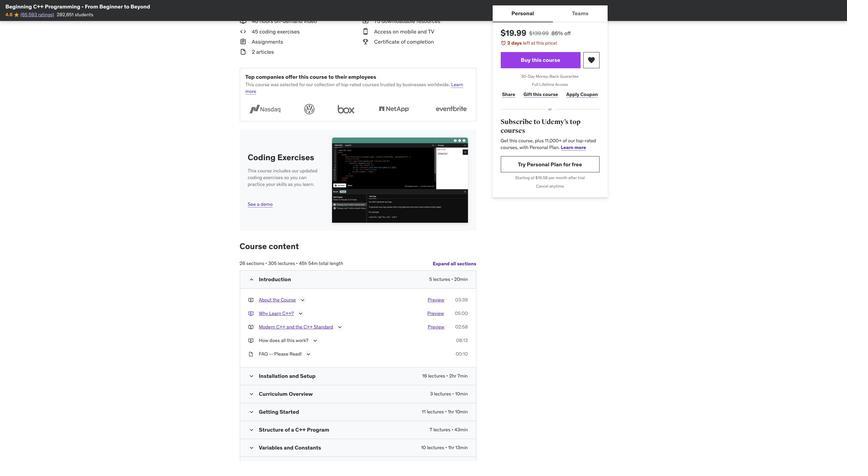 Task type: vqa. For each thing, say whether or not it's contained in the screenshot.


Task type: locate. For each thing, give the bounding box(es) containing it.
tab list
[[493, 5, 608, 22]]

0 vertical spatial show lecture description image
[[312, 338, 319, 345]]

1 horizontal spatial 2
[[508, 40, 511, 46]]

modern c++ and the  c++ standard
[[259, 324, 334, 330]]

you right so
[[291, 175, 298, 181]]

30-day money-back guarantee full lifetime access
[[522, 74, 579, 87]]

preview left 02:58
[[428, 324, 445, 330]]

08:13
[[457, 338, 468, 344]]

alarm image
[[501, 40, 507, 46]]

personal up $19.99
[[512, 10, 535, 17]]

1 vertical spatial at
[[531, 176, 535, 181]]

teams
[[573, 10, 589, 17]]

this inside this course includes our updated coding exercises so you can practice your skills as you learn.
[[248, 168, 257, 174]]

1 horizontal spatial for
[[564, 161, 571, 168]]

lectures right 16
[[429, 373, 446, 379]]

this down top
[[246, 82, 254, 88]]

2 vertical spatial our
[[292, 168, 299, 174]]

2 vertical spatial preview
[[428, 324, 445, 330]]

ratings)
[[38, 12, 54, 18]]

lectures for introduction
[[434, 277, 451, 283]]

0 horizontal spatial learn
[[269, 311, 282, 317]]

0 vertical spatial you
[[291, 175, 298, 181]]

0 vertical spatial show lecture description image
[[300, 297, 306, 304]]

learn right worldwide.
[[452, 82, 464, 88]]

10min down "7min"
[[456, 391, 468, 397]]

2 horizontal spatial to
[[534, 118, 541, 126]]

0 vertical spatial xsmall image
[[248, 324, 254, 331]]

top- down their
[[341, 82, 350, 88]]

0 horizontal spatial our
[[292, 168, 299, 174]]

learn more up free
[[561, 145, 587, 151]]

lectures right 10
[[428, 445, 445, 451]]

xsmall image for 05:00
[[248, 311, 254, 317]]

udemy's
[[542, 118, 569, 126]]

for left free
[[564, 161, 571, 168]]

for down 'top companies offer this course to their employees'
[[300, 82, 305, 88]]

teams button
[[554, 5, 608, 22]]

46 hours on-demand video
[[252, 18, 317, 24]]

this right buy
[[532, 57, 542, 63]]

learn more
[[246, 82, 464, 94], [561, 145, 587, 151]]

small image
[[362, 38, 369, 45], [248, 277, 255, 283], [248, 373, 255, 380], [248, 391, 255, 398], [248, 445, 255, 452]]

45 coding exercises
[[252, 28, 300, 35]]

2 horizontal spatial learn
[[561, 145, 574, 151]]

0 horizontal spatial 2
[[252, 49, 255, 55]]

xsmall image left the modern
[[248, 324, 254, 331]]

small image left the 46
[[240, 17, 247, 25]]

sections inside dropdown button
[[458, 261, 477, 267]]

1 horizontal spatial all
[[451, 261, 457, 267]]

per
[[549, 176, 555, 181]]

small image left variables
[[248, 445, 255, 452]]

started
[[280, 409, 299, 416]]

xsmall image left how
[[248, 338, 254, 344]]

0 horizontal spatial all
[[281, 338, 286, 344]]

1 vertical spatial learn more link
[[561, 145, 587, 151]]

apply coupon
[[567, 91, 599, 97]]

plus
[[536, 138, 544, 144]]

45
[[252, 28, 258, 35]]

1 horizontal spatial rated
[[586, 138, 597, 144]]

0 horizontal spatial more
[[246, 88, 257, 94]]

small image for curriculum overview
[[248, 391, 255, 398]]

1 vertical spatial you
[[294, 181, 302, 187]]

more down top
[[246, 88, 257, 94]]

2hr
[[450, 373, 457, 379]]

2 horizontal spatial our
[[569, 138, 576, 144]]

11
[[422, 409, 426, 415]]

small image left '45'
[[240, 28, 247, 35]]

1 horizontal spatial sections
[[458, 261, 477, 267]]

1 vertical spatial 1hr
[[449, 445, 455, 451]]

this
[[537, 40, 545, 46], [532, 57, 542, 63], [299, 73, 309, 80], [534, 91, 542, 97], [510, 138, 518, 144], [287, 338, 295, 344]]

to
[[124, 3, 130, 10], [329, 73, 334, 80], [534, 118, 541, 126]]

share
[[503, 91, 516, 97]]

1 vertical spatial 2
[[252, 49, 255, 55]]

0 horizontal spatial the
[[273, 297, 280, 303]]

0 horizontal spatial courses
[[363, 82, 379, 88]]

more up free
[[575, 145, 587, 151]]

how
[[259, 338, 269, 344]]

personal inside get this course, plus 11,000+ of our top-rated courses, with personal plan.
[[530, 145, 549, 151]]

curriculum overview
[[259, 391, 313, 398]]

sections up 20min
[[458, 261, 477, 267]]

0 vertical spatial top-
[[341, 82, 350, 88]]

10min up 43min
[[456, 409, 468, 415]]

small image left 75
[[362, 17, 369, 25]]

show lecture description image right work?
[[312, 338, 319, 345]]

1 horizontal spatial learn more
[[561, 145, 587, 151]]

please
[[274, 351, 289, 357]]

learn more link down employees
[[246, 82, 464, 94]]

for
[[300, 82, 305, 88], [564, 161, 571, 168]]

of right structure
[[285, 427, 290, 434]]

lectures right "3"
[[435, 391, 452, 397]]

show lecture description image right read!
[[305, 351, 312, 358]]

xsmall image
[[248, 324, 254, 331], [248, 338, 254, 344], [248, 351, 254, 358]]

1 vertical spatial exercises
[[263, 175, 283, 181]]

and left tv
[[418, 28, 427, 35]]

lectures for getting started
[[427, 409, 444, 415]]

1 vertical spatial this
[[248, 168, 257, 174]]

small image left structure
[[248, 427, 255, 434]]

• left 13min
[[446, 445, 447, 451]]

1 vertical spatial xsmall image
[[248, 338, 254, 344]]

show lecture description image for faq -- please read!
[[305, 351, 312, 358]]

xsmall image for how
[[248, 338, 254, 344]]

xsmall image left "why"
[[248, 311, 254, 317]]

10 lectures • 1hr 13min
[[422, 445, 468, 451]]

1 vertical spatial xsmall image
[[248, 311, 254, 317]]

access
[[375, 28, 392, 35], [556, 82, 569, 87]]

all right does
[[281, 338, 286, 344]]

a right see
[[257, 201, 260, 208]]

course down lifetime
[[543, 91, 559, 97]]

learn for subscribe to udemy's top courses
[[561, 145, 574, 151]]

2 sections from the left
[[458, 261, 477, 267]]

show lecture description image
[[312, 338, 319, 345], [305, 351, 312, 358]]

course,
[[519, 138, 534, 144]]

the right about at the left bottom
[[273, 297, 280, 303]]

0 vertical spatial this
[[246, 82, 254, 88]]

top- down top
[[577, 138, 586, 144]]

• left 43min
[[452, 427, 454, 433]]

lectures
[[278, 261, 295, 267], [434, 277, 451, 283], [429, 373, 446, 379], [435, 391, 452, 397], [427, 409, 444, 415], [434, 427, 451, 433], [428, 445, 445, 451]]

0 vertical spatial to
[[124, 3, 130, 10]]

1 horizontal spatial courses
[[501, 126, 526, 135]]

coding inside this course includes our updated coding exercises so you can practice your skills as you learn.
[[248, 175, 262, 181]]

show lecture description image
[[300, 297, 306, 304], [297, 311, 304, 318], [337, 324, 344, 331]]

13min
[[456, 445, 468, 451]]

1 vertical spatial preview
[[428, 311, 444, 317]]

2 xsmall image from the top
[[248, 338, 254, 344]]

1 vertical spatial top-
[[577, 138, 586, 144]]

0 vertical spatial rated
[[350, 82, 362, 88]]

0 vertical spatial xsmall image
[[248, 297, 254, 304]]

to left beyond
[[124, 3, 130, 10]]

small image for access on mobile and tv
[[362, 28, 369, 35]]

1 vertical spatial 10min
[[456, 409, 468, 415]]

75
[[375, 18, 381, 24]]

1 horizontal spatial learn more link
[[561, 145, 587, 151]]

small image for 75 downloadable resources
[[362, 17, 369, 25]]

more
[[246, 88, 257, 94], [575, 145, 587, 151]]

this up practice
[[248, 168, 257, 174]]

0 vertical spatial a
[[257, 201, 260, 208]]

starting at $16.58 per month after trial cancel anytime
[[516, 176, 585, 189]]

downloadable
[[382, 18, 416, 24]]

apply
[[567, 91, 580, 97]]

2 10min from the top
[[456, 409, 468, 415]]

c++?
[[283, 311, 294, 317]]

learn.
[[303, 181, 315, 187]]

program
[[307, 427, 330, 434]]

show lecture description image right standard
[[337, 324, 344, 331]]

1 vertical spatial all
[[281, 338, 286, 344]]

exercises inside this course includes our updated coding exercises so you can practice your skills as you learn.
[[263, 175, 283, 181]]

course down coding
[[258, 168, 272, 174]]

0 vertical spatial for
[[300, 82, 305, 88]]

0 vertical spatial courses
[[363, 82, 379, 88]]

xsmall image for faq
[[248, 351, 254, 358]]

lectures right 7
[[434, 427, 451, 433]]

0 vertical spatial more
[[246, 88, 257, 94]]

small image for introduction
[[248, 277, 255, 283]]

does
[[270, 338, 280, 344]]

1hr
[[448, 409, 454, 415], [449, 445, 455, 451]]

1hr for getting started
[[448, 409, 454, 415]]

1 horizontal spatial course
[[281, 297, 296, 303]]

this for coding exercises
[[248, 168, 257, 174]]

c++ left program
[[296, 427, 306, 434]]

1 horizontal spatial top-
[[577, 138, 586, 144]]

0 vertical spatial preview
[[428, 297, 445, 303]]

demand
[[283, 18, 303, 24]]

16
[[423, 373, 428, 379]]

setup
[[300, 373, 316, 380]]

0 vertical spatial learn more link
[[246, 82, 464, 94]]

1 vertical spatial the
[[296, 324, 303, 330]]

1 vertical spatial courses
[[501, 126, 526, 135]]

0 vertical spatial access
[[375, 28, 392, 35]]

access inside 30-day money-back guarantee full lifetime access
[[556, 82, 569, 87]]

1 vertical spatial our
[[569, 138, 576, 144]]

0 vertical spatial learn
[[452, 82, 464, 88]]

small image for 2 articles
[[240, 48, 247, 56]]

access up certificate
[[375, 28, 392, 35]]

anytime
[[550, 184, 565, 189]]

0 horizontal spatial to
[[124, 3, 130, 10]]

small image for installation and setup
[[248, 373, 255, 380]]

learn more down employees
[[246, 82, 464, 94]]

rated
[[350, 82, 362, 88], [586, 138, 597, 144]]

starting
[[516, 176, 530, 181]]

to left their
[[329, 73, 334, 80]]

xsmall image for 03:39
[[248, 297, 254, 304]]

small image left installation
[[248, 373, 255, 380]]

a up variables and constants
[[291, 427, 294, 434]]

1 horizontal spatial to
[[329, 73, 334, 80]]

this inside get this course, plus 11,000+ of our top-rated courses, with personal plan.
[[510, 138, 518, 144]]

03:39
[[456, 297, 468, 303]]

course up the collection
[[310, 73, 328, 80]]

• left 20min
[[452, 277, 454, 283]]

the
[[273, 297, 280, 303], [296, 324, 303, 330]]

0 horizontal spatial learn more
[[246, 82, 464, 94]]

getting started
[[259, 409, 299, 416]]

full
[[533, 82, 539, 87]]

our left 'updated'
[[292, 168, 299, 174]]

at
[[532, 40, 536, 46], [531, 176, 535, 181]]

top companies offer this course to their employees
[[246, 73, 377, 80]]

0 horizontal spatial sections
[[247, 261, 264, 267]]

1 vertical spatial for
[[564, 161, 571, 168]]

10min
[[456, 391, 468, 397], [456, 409, 468, 415]]

0 vertical spatial 10min
[[456, 391, 468, 397]]

preview down 5
[[428, 297, 445, 303]]

1 horizontal spatial learn
[[452, 82, 464, 88]]

1 vertical spatial personal
[[530, 145, 549, 151]]

1 vertical spatial rated
[[586, 138, 597, 144]]

access down back at top
[[556, 82, 569, 87]]

exercises up your
[[263, 175, 283, 181]]

worldwide.
[[428, 82, 451, 88]]

$16.58
[[536, 176, 548, 181]]

our right 11,000+
[[569, 138, 576, 144]]

c++ up work?
[[304, 324, 313, 330]]

0 vertical spatial personal
[[512, 10, 535, 17]]

courses down subscribe
[[501, 126, 526, 135]]

• for structure of a c++ program
[[452, 427, 454, 433]]

2 vertical spatial xsmall image
[[248, 351, 254, 358]]

1 vertical spatial learn
[[561, 145, 574, 151]]

personal
[[512, 10, 535, 17], [530, 145, 549, 151], [527, 161, 550, 168]]

subscribe to udemy's top courses
[[501, 118, 581, 135]]

1 vertical spatial access
[[556, 82, 569, 87]]

1hr left 13min
[[449, 445, 455, 451]]

0 horizontal spatial for
[[300, 82, 305, 88]]

2 right the alarm image
[[508, 40, 511, 46]]

of right 11,000+
[[563, 138, 568, 144]]

off
[[565, 30, 571, 37]]

all right expand
[[451, 261, 457, 267]]

0 vertical spatial course
[[240, 241, 267, 252]]

lectures for variables and constants
[[428, 445, 445, 451]]

2 for 2 days left at this price!
[[508, 40, 511, 46]]

on-
[[275, 18, 283, 24]]

xsmall image
[[248, 297, 254, 304], [248, 311, 254, 317]]

or
[[549, 107, 552, 112]]

• down 2hr
[[453, 391, 454, 397]]

course up back at top
[[543, 57, 561, 63]]

1 vertical spatial show lecture description image
[[305, 351, 312, 358]]

course up 26
[[240, 241, 267, 252]]

0 horizontal spatial course
[[240, 241, 267, 252]]

at right left
[[532, 40, 536, 46]]

this
[[246, 82, 254, 88], [248, 168, 257, 174]]

total
[[319, 261, 329, 267]]

course up c++?
[[281, 297, 296, 303]]

exercises down 46 hours on-demand video
[[277, 28, 300, 35]]

sections
[[247, 261, 264, 267], [458, 261, 477, 267]]

how does all this work?
[[259, 338, 309, 344]]

learn more for top companies offer this course to their employees
[[246, 82, 464, 94]]

1 vertical spatial more
[[575, 145, 587, 151]]

your
[[266, 181, 275, 187]]

3 xsmall image from the top
[[248, 351, 254, 358]]

about
[[259, 297, 272, 303]]

(65,593
[[21, 12, 37, 18]]

more for subscribe to udemy's top courses
[[575, 145, 587, 151]]

0 horizontal spatial learn more link
[[246, 82, 464, 94]]

show lecture description image right c++?
[[297, 311, 304, 318]]

to inside subscribe to udemy's top courses
[[534, 118, 541, 126]]

1 horizontal spatial more
[[575, 145, 587, 151]]

1hr down 3 lectures • 10min
[[448, 409, 454, 415]]

buy this course
[[521, 57, 561, 63]]

beginning
[[5, 3, 32, 10]]

2 vertical spatial show lecture description image
[[337, 324, 344, 331]]

c++ up how does all this work?
[[277, 324, 286, 330]]

their
[[335, 73, 347, 80]]

c++
[[33, 3, 44, 10], [277, 324, 286, 330], [304, 324, 313, 330], [296, 427, 306, 434]]

our down 'top companies offer this course to their employees'
[[307, 82, 313, 88]]

small image left assignments
[[240, 38, 247, 45]]

the up work?
[[296, 324, 303, 330]]

preview left 05:00 at the right of the page
[[428, 311, 444, 317]]

this right gift
[[534, 91, 542, 97]]

personal down plus
[[530, 145, 549, 151]]

you right as
[[294, 181, 302, 187]]

• left the 45h 54m
[[296, 261, 298, 267]]

$19.99
[[501, 28, 527, 38]]

1 vertical spatial learn more
[[561, 145, 587, 151]]

xsmall image left faq
[[248, 351, 254, 358]]

preview for 03:39
[[428, 297, 445, 303]]

installation and setup
[[259, 373, 316, 380]]

0 vertical spatial 2
[[508, 40, 511, 46]]

more for top companies offer this course to their employees
[[246, 88, 257, 94]]

sections right 26
[[247, 261, 264, 267]]

1 vertical spatial course
[[281, 297, 296, 303]]

0 vertical spatial all
[[451, 261, 457, 267]]

personal up $16.58
[[527, 161, 550, 168]]

coding up assignments
[[260, 28, 276, 35]]

learn right "why"
[[269, 311, 282, 317]]

course inside button
[[543, 57, 561, 63]]

1 xsmall image from the top
[[248, 297, 254, 304]]

small image left "curriculum"
[[248, 391, 255, 398]]

0 vertical spatial learn more
[[246, 82, 464, 94]]

0 horizontal spatial a
[[257, 201, 260, 208]]

1 horizontal spatial our
[[307, 82, 313, 88]]

get
[[501, 138, 509, 144]]

1 vertical spatial coding
[[248, 175, 262, 181]]

small image left on
[[362, 28, 369, 35]]

• up 7 lectures • 43min
[[445, 409, 447, 415]]

1 horizontal spatial access
[[556, 82, 569, 87]]

2 vertical spatial to
[[534, 118, 541, 126]]

1 horizontal spatial the
[[296, 324, 303, 330]]

2 xsmall image from the top
[[248, 311, 254, 317]]

of down their
[[336, 82, 340, 88]]

small image
[[240, 17, 247, 25], [362, 17, 369, 25], [240, 28, 247, 35], [362, 28, 369, 35], [240, 38, 247, 45], [240, 48, 247, 56], [248, 409, 255, 416], [248, 427, 255, 434]]

learn more link up free
[[561, 145, 587, 151]]

certificate
[[375, 38, 400, 45]]

coding up practice
[[248, 175, 262, 181]]

month
[[556, 176, 568, 181]]

tv
[[428, 28, 435, 35]]

at left $16.58
[[531, 176, 535, 181]]

-
[[82, 3, 84, 10], [269, 351, 271, 357], [271, 351, 273, 357]]

coding
[[260, 28, 276, 35], [248, 175, 262, 181]]



Task type: describe. For each thing, give the bounding box(es) containing it.
11,000+
[[545, 138, 562, 144]]

coding exercises
[[248, 152, 315, 163]]

• for variables and constants
[[446, 445, 447, 451]]

small image for 46 hours on-demand video
[[240, 17, 247, 25]]

personal button
[[493, 5, 554, 22]]

coding
[[248, 152, 276, 163]]

personal inside button
[[512, 10, 535, 17]]

curriculum
[[259, 391, 288, 398]]

trial
[[578, 176, 585, 181]]

this course was selected for our collection of top-rated courses trusted by businesses worldwide.
[[246, 82, 451, 88]]

lectures for structure of a c++ program
[[434, 427, 451, 433]]

apply coupon button
[[566, 88, 600, 101]]

structure
[[259, 427, 284, 434]]

small image for 45 coding exercises
[[240, 28, 247, 35]]

• for introduction
[[452, 277, 454, 283]]

1 10min from the top
[[456, 391, 468, 397]]

• for getting started
[[445, 409, 447, 415]]

(65,593 ratings)
[[21, 12, 54, 18]]

our inside this course includes our updated coding exercises so you can practice your skills as you learn.
[[292, 168, 299, 174]]

of down access on mobile and tv
[[401, 38, 406, 45]]

1 sections from the left
[[247, 261, 264, 267]]

45h 54m
[[299, 261, 318, 267]]

and left setup
[[289, 373, 299, 380]]

all inside dropdown button
[[451, 261, 457, 267]]

course down the companies
[[255, 82, 270, 88]]

small image left certificate
[[362, 38, 369, 45]]

and inside button
[[287, 324, 295, 330]]

includes
[[273, 168, 291, 174]]

why learn c++?
[[259, 311, 294, 317]]

standard
[[314, 324, 334, 330]]

this right offer
[[299, 73, 309, 80]]

1hr for variables and constants
[[449, 445, 455, 451]]

0 vertical spatial exercises
[[277, 28, 300, 35]]

netapp image
[[375, 103, 414, 116]]

expand all sections
[[433, 261, 477, 267]]

buy this course button
[[501, 52, 581, 68]]

courses inside subscribe to udemy's top courses
[[501, 126, 526, 135]]

gift this course
[[524, 91, 559, 97]]

video
[[304, 18, 317, 24]]

lifetime
[[540, 82, 555, 87]]

structure of a c++ program
[[259, 427, 330, 434]]

learn more link for top companies offer this course to their employees
[[246, 82, 464, 94]]

lectures right 305
[[278, 261, 295, 267]]

1 vertical spatial a
[[291, 427, 294, 434]]

10
[[422, 445, 426, 451]]

on
[[393, 28, 399, 35]]

businesses
[[403, 82, 427, 88]]

show lecture description image for course
[[300, 297, 306, 304]]

7
[[430, 427, 433, 433]]

preview for 05:00
[[428, 311, 444, 317]]

so
[[284, 175, 289, 181]]

1 vertical spatial to
[[329, 73, 334, 80]]

show lecture description image for and
[[337, 324, 344, 331]]

wishlist image
[[588, 56, 596, 64]]

beginner
[[99, 3, 123, 10]]

30-
[[522, 74, 528, 79]]

tab list containing personal
[[493, 5, 608, 22]]

expand
[[433, 261, 450, 267]]

282,651 students
[[57, 12, 93, 18]]

can
[[299, 175, 307, 181]]

practice
[[248, 181, 265, 187]]

guarantee
[[560, 74, 579, 79]]

top- inside get this course, plus 11,000+ of our top-rated courses, with personal plan.
[[577, 138, 586, 144]]

variables
[[259, 445, 283, 452]]

certificate of completion
[[375, 38, 434, 45]]

students
[[75, 12, 93, 18]]

0 vertical spatial coding
[[260, 28, 276, 35]]

learn more link for subscribe to udemy's top courses
[[561, 145, 587, 151]]

of inside get this course, plus 11,000+ of our top-rated courses, with personal plan.
[[563, 138, 568, 144]]

1 vertical spatial show lecture description image
[[297, 311, 304, 318]]

282,651
[[57, 12, 74, 18]]

free
[[572, 161, 583, 168]]

$19.99 $139.99 86% off
[[501, 28, 571, 38]]

see a demo link
[[248, 196, 273, 208]]

2 vertical spatial personal
[[527, 161, 550, 168]]

box image
[[335, 103, 358, 116]]

this course includes our updated coding exercises so you can practice your skills as you learn.
[[248, 168, 318, 187]]

modern c++ and the  c++ standard button
[[259, 324, 334, 332]]

completion
[[407, 38, 434, 45]]

introduction
[[259, 276, 291, 283]]

price!
[[546, 40, 558, 46]]

0 vertical spatial our
[[307, 82, 313, 88]]

preview for 02:58
[[428, 324, 445, 330]]

5
[[430, 277, 432, 283]]

from
[[85, 3, 98, 10]]

employees
[[349, 73, 377, 80]]

coupon
[[581, 91, 599, 97]]

2 vertical spatial learn
[[269, 311, 282, 317]]

2 articles
[[252, 49, 274, 55]]

faq
[[259, 351, 268, 357]]

• for installation and setup
[[447, 373, 449, 379]]

small image for assignments
[[240, 38, 247, 45]]

show lecture description image for how does all this work?
[[312, 338, 319, 345]]

faq -- please read!
[[259, 351, 302, 357]]

at inside 'starting at $16.58 per month after trial cancel anytime'
[[531, 176, 535, 181]]

3
[[431, 391, 433, 397]]

getting
[[259, 409, 279, 416]]

this for top companies offer this course to their employees
[[246, 82, 254, 88]]

26 sections • 305 lectures • 45h 54m total length
[[240, 261, 344, 267]]

course inside this course includes our updated coding exercises so you can practice your skills as you learn.
[[258, 168, 272, 174]]

0 vertical spatial the
[[273, 297, 280, 303]]

try
[[518, 161, 526, 168]]

rated inside get this course, plus 11,000+ of our top-rated courses, with personal plan.
[[586, 138, 597, 144]]

43min
[[455, 427, 468, 433]]

lectures for curriculum overview
[[435, 391, 452, 397]]

lectures for installation and setup
[[429, 373, 446, 379]]

• for curriculum overview
[[453, 391, 454, 397]]

$139.99
[[530, 30, 549, 37]]

variables and constants
[[259, 445, 321, 452]]

1 xsmall image from the top
[[248, 324, 254, 331]]

try personal plan for free link
[[501, 157, 600, 173]]

0 vertical spatial at
[[532, 40, 536, 46]]

00:10
[[456, 351, 468, 357]]

86%
[[552, 30, 564, 37]]

length
[[330, 261, 344, 267]]

learn for top companies offer this course to their employees
[[452, 82, 464, 88]]

course inside button
[[281, 297, 296, 303]]

c++ up (65,593 ratings)
[[33, 3, 44, 10]]

access on mobile and tv
[[375, 28, 435, 35]]

0 horizontal spatial access
[[375, 28, 392, 35]]

• left 305
[[266, 261, 267, 267]]

share button
[[501, 88, 517, 101]]

back
[[550, 74, 559, 79]]

skills
[[277, 181, 287, 187]]

16 lectures • 2hr 7min
[[423, 373, 468, 379]]

get this course, plus 11,000+ of our top-rated courses, with personal plan.
[[501, 138, 597, 151]]

resources
[[417, 18, 441, 24]]

0 horizontal spatial top-
[[341, 82, 350, 88]]

small image for variables and constants
[[248, 445, 255, 452]]

3 lectures • 10min
[[431, 391, 468, 397]]

2 for 2 articles
[[252, 49, 255, 55]]

by
[[397, 82, 402, 88]]

collection
[[315, 82, 335, 88]]

this left work?
[[287, 338, 295, 344]]

305
[[269, 261, 277, 267]]

learn more for subscribe to udemy's top courses
[[561, 145, 587, 151]]

hours
[[260, 18, 273, 24]]

11 lectures • 1hr 10min
[[422, 409, 468, 415]]

this down $139.99
[[537, 40, 545, 46]]

0 horizontal spatial rated
[[350, 82, 362, 88]]

overview
[[289, 391, 313, 398]]

eventbrite image
[[432, 103, 471, 116]]

read!
[[290, 351, 302, 357]]

this inside button
[[532, 57, 542, 63]]

small image left getting
[[248, 409, 255, 416]]

volkswagen image
[[302, 103, 317, 116]]

our inside get this course, plus 11,000+ of our top-rated courses, with personal plan.
[[569, 138, 576, 144]]

gift this course link
[[523, 88, 560, 101]]

and right variables
[[284, 445, 294, 452]]

nasdaq image
[[246, 103, 285, 116]]

4.6
[[5, 12, 13, 18]]



